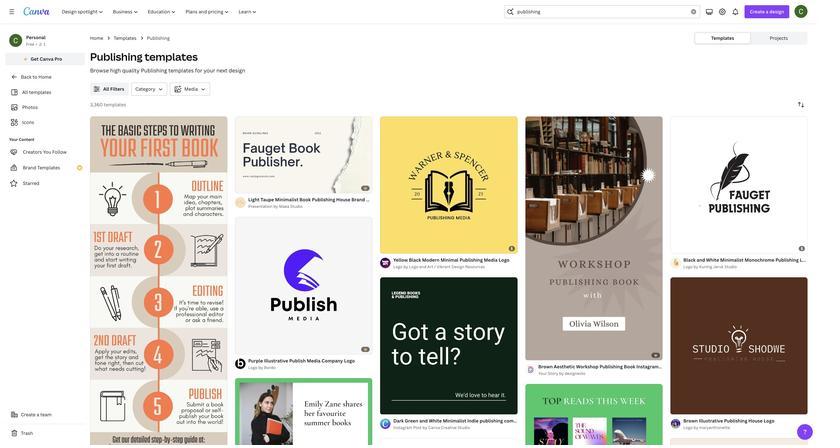Task type: vqa. For each thing, say whether or not it's contained in the screenshot.
1 of 15
yes



Task type: describe. For each thing, give the bounding box(es) containing it.
brown aesthetic  workshop publishing book instagram story your story by designesto
[[538, 364, 672, 377]]

templates inside brand templates link
[[37, 165, 60, 171]]

1 for 1
[[43, 41, 45, 47]]

canva inside the dark green and white minimalist indie publishing company instagram post instagram post by canva creative studio
[[428, 425, 440, 431]]

free
[[26, 41, 34, 47]]

by inside the dark green and white minimalist indie publishing company instagram post instagram post by canva creative studio
[[423, 425, 427, 431]]

black and orange modern publishing logo image
[[670, 439, 808, 445]]

create a design button
[[745, 5, 789, 18]]

back to home
[[21, 74, 51, 80]]

design inside publishing templates browse high quality publishing templates for your next design
[[229, 67, 245, 74]]

art
[[427, 264, 433, 270]]

1 horizontal spatial templates
[[114, 35, 136, 41]]

yellow
[[393, 257, 408, 263]]

brown for brown aesthetic  workshop publishing book instagram story
[[538, 364, 553, 370]]

brown for brown illustrative publishing house logo
[[683, 418, 698, 424]]

green and white photo publishing company media instagram post image
[[235, 378, 372, 445]]

your content
[[9, 137, 34, 142]]

instagram post by canva creative studio link
[[393, 425, 518, 432]]

•
[[36, 41, 37, 47]]

publishing inside yellow black modern minimal publishing media logo logo by logo and art / vibrant design resources
[[460, 257, 483, 263]]

brand inside light taupe minimalist book publishing house brand guideline presentation presentation by maea studio
[[352, 197, 365, 203]]

personal
[[26, 34, 46, 40]]

by inside brown illustrative publishing house logo logo by maryanthonette
[[694, 425, 698, 431]]

publishing up category button
[[141, 67, 167, 74]]

and inside the black and white minimalist monochrome publishing logo logo by kuning jeruk studio
[[697, 257, 705, 263]]

next
[[216, 67, 227, 74]]

dark green and white minimalist indie publishing company instagram post link
[[393, 418, 559, 425]]

category button
[[131, 83, 167, 96]]

minimal
[[441, 257, 459, 263]]

light
[[248, 197, 260, 203]]

orange & tan book publishing process timeline infographic image
[[90, 117, 227, 445]]

icons link
[[9, 116, 81, 129]]

create for create a design
[[750, 8, 765, 15]]

home link
[[90, 35, 103, 42]]

creators you follow link
[[5, 146, 85, 159]]

brown aesthetic  workshop publishing book instagram story image
[[525, 117, 663, 361]]

your
[[204, 67, 215, 74]]

illustrative for purple
[[264, 358, 288, 364]]

0 horizontal spatial presentation
[[248, 204, 272, 209]]

projects link
[[751, 33, 806, 43]]

photos
[[22, 104, 38, 110]]

3,360
[[90, 102, 103, 108]]

light taupe minimalist book publishing house brand guideline presentation link
[[248, 196, 417, 204]]

white gold modern aesthetic publishing logo image
[[380, 439, 518, 445]]

light taupe minimalist book publishing house brand guideline presentation presentation by maea studio
[[248, 197, 417, 209]]

monochrome
[[745, 257, 774, 263]]

templates for 3,360
[[104, 102, 126, 108]]

trash link
[[5, 427, 85, 440]]

create a team
[[21, 412, 52, 418]]

1 vertical spatial home
[[38, 74, 51, 80]]

white inside the dark green and white minimalist indie publishing company instagram post instagram post by canva creative studio
[[429, 418, 442, 424]]

kuning
[[699, 264, 712, 270]]

company
[[322, 358, 343, 364]]

purple
[[248, 358, 263, 364]]

studio inside the black and white minimalist monochrome publishing logo logo by kuning jeruk studio
[[725, 264, 737, 270]]

create for create a team
[[21, 412, 36, 418]]

publishing inside the 'brown aesthetic  workshop publishing book instagram story your story by designesto'
[[600, 364, 623, 370]]

free •
[[26, 41, 37, 47]]

for
[[195, 67, 202, 74]]

maryanthonette
[[699, 425, 730, 431]]

to
[[33, 74, 37, 80]]

design
[[452, 264, 464, 270]]

3,360 templates
[[90, 102, 126, 108]]

projects
[[770, 35, 788, 41]]

logo by kuning jeruk studio link
[[683, 264, 808, 270]]

creative
[[441, 425, 457, 431]]

high
[[110, 67, 121, 74]]

all filters
[[103, 86, 124, 92]]

back to home link
[[5, 71, 85, 84]]

bordo
[[264, 365, 276, 371]]

category
[[135, 86, 155, 92]]

browse
[[90, 67, 109, 74]]

starred link
[[5, 177, 85, 190]]

company
[[504, 418, 525, 424]]

book inside light taupe minimalist book publishing house brand guideline presentation presentation by maea studio
[[300, 197, 311, 203]]

studio inside the dark green and white minimalist indie publishing company instagram post instagram post by canva creative studio
[[458, 425, 470, 431]]

publishing
[[480, 418, 503, 424]]

$ for yellow black modern minimal publishing media logo
[[511, 246, 513, 251]]

house inside brown illustrative publishing house logo logo by maryanthonette
[[748, 418, 763, 424]]

dark
[[393, 418, 404, 424]]

media inside media button
[[184, 86, 198, 92]]

black inside yellow black modern minimal publishing media logo logo by logo and art / vibrant design resources
[[409, 257, 421, 263]]

vibrant
[[437, 264, 451, 270]]

dark green and white minimalist indie publishing company instagram post instagram post by canva creative studio
[[393, 418, 559, 431]]

1 of 15 link
[[235, 116, 372, 194]]

black and white minimalist monochrome publishing logo link
[[683, 257, 811, 264]]

all for all filters
[[103, 86, 109, 92]]

minimalist inside the black and white minimalist monochrome publishing logo logo by kuning jeruk studio
[[720, 257, 744, 263]]

christina overa image
[[795, 5, 808, 18]]

maea
[[279, 204, 289, 209]]

back
[[21, 74, 31, 80]]

black and white minimalist monochrome publishing logo image
[[670, 117, 808, 254]]

media inside yellow black modern minimal publishing media logo logo by logo and art / vibrant design resources
[[484, 257, 498, 263]]

by inside light taupe minimalist book publishing house brand guideline presentation presentation by maea studio
[[273, 204, 278, 209]]

by inside the 'brown aesthetic  workshop publishing book instagram story your story by designesto'
[[559, 371, 564, 377]]

a for design
[[766, 8, 768, 15]]

and inside yellow black modern minimal publishing media logo logo by logo and art / vibrant design resources
[[419, 264, 426, 270]]

0 vertical spatial story
[[660, 364, 672, 370]]

black and white minimalist monochrome publishing logo logo by kuning jeruk studio
[[683, 257, 811, 270]]

light taupe minimalist book publishing house brand guideline presentation image
[[235, 116, 372, 194]]

all templates link
[[9, 86, 81, 99]]

publishing up high
[[90, 50, 142, 64]]

logo by bordo link
[[248, 365, 355, 371]]



Task type: locate. For each thing, give the bounding box(es) containing it.
create inside create a design dropdown button
[[750, 8, 765, 15]]

0 vertical spatial presentation
[[389, 197, 417, 203]]

studio down the indie
[[458, 425, 470, 431]]

minimalist up maea
[[275, 197, 298, 203]]

1 horizontal spatial studio
[[458, 425, 470, 431]]

0 horizontal spatial 1
[[43, 41, 45, 47]]

brand up starred
[[23, 165, 36, 171]]

1 vertical spatial create
[[21, 412, 36, 418]]

0 vertical spatial and
[[697, 257, 705, 263]]

1 horizontal spatial illustrative
[[699, 418, 723, 424]]

publishing inside light taupe minimalist book publishing house brand guideline presentation presentation by maea studio
[[312, 197, 335, 203]]

brown illustrative publishing house logo link
[[683, 418, 775, 425]]

0 vertical spatial create
[[750, 8, 765, 15]]

0 vertical spatial minimalist
[[275, 197, 298, 203]]

design left christina overa image
[[770, 8, 784, 15]]

1 horizontal spatial white
[[706, 257, 719, 263]]

brand templates link
[[5, 161, 85, 174]]

and up kuning
[[697, 257, 705, 263]]

a for team
[[37, 412, 39, 418]]

1 vertical spatial brown
[[683, 418, 698, 424]]

purple illustrative publish media company logo image
[[235, 217, 372, 355]]

publishing inside brown illustrative publishing house logo logo by maryanthonette
[[724, 418, 747, 424]]

photos link
[[9, 101, 81, 114]]

1 horizontal spatial your
[[538, 371, 547, 377]]

get canva pro button
[[5, 53, 85, 65]]

0 vertical spatial studio
[[290, 204, 303, 209]]

yellow black modern minimal publishing media logo image
[[380, 117, 518, 254]]

publishing inside the black and white minimalist monochrome publishing logo logo by kuning jeruk studio
[[776, 257, 799, 263]]

0 horizontal spatial illustrative
[[264, 358, 288, 364]]

all left filters
[[103, 86, 109, 92]]

creators you follow
[[23, 149, 67, 155]]

of
[[243, 186, 246, 191]]

logo by logo and art / vibrant design resources link
[[393, 264, 510, 270]]

2 horizontal spatial templates
[[711, 35, 734, 41]]

1 vertical spatial house
[[748, 418, 763, 424]]

1 vertical spatial brand
[[352, 197, 365, 203]]

templates down 'all filters'
[[104, 102, 126, 108]]

a up projects link
[[766, 8, 768, 15]]

15
[[247, 186, 251, 191]]

white up creative
[[429, 418, 442, 424]]

green weekly top reads publishing company media instagram post image
[[525, 384, 663, 445]]

1 black from the left
[[409, 257, 421, 263]]

yellow black modern minimal publishing media logo link
[[393, 257, 510, 264]]

studio right jeruk
[[725, 264, 737, 270]]

0 horizontal spatial book
[[300, 197, 311, 203]]

1 for 1 of 15
[[240, 186, 242, 191]]

illustrative inside the purple illustrative publish media company logo logo by bordo
[[264, 358, 288, 364]]

publishing up publishing templates browse high quality publishing templates for your next design
[[147, 35, 170, 41]]

0 vertical spatial book
[[300, 197, 311, 203]]

1 right •
[[43, 41, 45, 47]]

by left maryanthonette
[[694, 425, 698, 431]]

a inside 'button'
[[37, 412, 39, 418]]

media up resources
[[484, 257, 498, 263]]

1 horizontal spatial instagram
[[526, 418, 548, 424]]

1 horizontal spatial black
[[683, 257, 696, 263]]

black inside the black and white minimalist monochrome publishing logo logo by kuning jeruk studio
[[683, 257, 696, 263]]

instagram
[[636, 364, 659, 370], [526, 418, 548, 424], [393, 425, 412, 431]]

publishing right monochrome
[[776, 257, 799, 263]]

1 horizontal spatial post
[[549, 418, 559, 424]]

by left kuning
[[694, 264, 698, 270]]

brown illustrative publishing house logo logo by maryanthonette
[[683, 418, 775, 431]]

filters
[[110, 86, 124, 92]]

minimalist
[[275, 197, 298, 203], [720, 257, 744, 263], [443, 418, 466, 424]]

0 vertical spatial design
[[770, 8, 784, 15]]

all filters button
[[90, 83, 129, 96]]

brown inside the 'brown aesthetic  workshop publishing book instagram story your story by designesto'
[[538, 364, 553, 370]]

book up your story by designesto link
[[624, 364, 635, 370]]

create inside create a team 'button'
[[21, 412, 36, 418]]

1 vertical spatial and
[[419, 264, 426, 270]]

0 horizontal spatial canva
[[40, 56, 53, 62]]

1 vertical spatial post
[[413, 425, 422, 431]]

designesto
[[565, 371, 585, 377]]

white up jeruk
[[706, 257, 719, 263]]

your left content
[[9, 137, 18, 142]]

purple illustrative publish media company logo logo by bordo
[[248, 358, 355, 371]]

0 horizontal spatial studio
[[290, 204, 303, 209]]

house inside light taupe minimalist book publishing house brand guideline presentation presentation by maea studio
[[336, 197, 350, 203]]

resources
[[465, 264, 485, 270]]

1 horizontal spatial a
[[766, 8, 768, 15]]

studio right maea
[[290, 204, 303, 209]]

0 vertical spatial brown
[[538, 364, 553, 370]]

all inside button
[[103, 86, 109, 92]]

0 horizontal spatial brand
[[23, 165, 36, 171]]

canva left creative
[[428, 425, 440, 431]]

by left creative
[[423, 425, 427, 431]]

brown inside brown illustrative publishing house logo logo by maryanthonette
[[683, 418, 698, 424]]

canva left pro
[[40, 56, 53, 62]]

0 horizontal spatial your
[[9, 137, 18, 142]]

canva inside button
[[40, 56, 53, 62]]

by inside yellow black modern minimal publishing media logo logo by logo and art / vibrant design resources
[[403, 264, 408, 270]]

by down the aesthetic
[[559, 371, 564, 377]]

workshop
[[576, 364, 599, 370]]

illustrative
[[264, 358, 288, 364], [699, 418, 723, 424]]

templates for all
[[29, 89, 51, 95]]

publishing up logo by maryanthonette link
[[724, 418, 747, 424]]

a left the team
[[37, 412, 39, 418]]

illustrative inside brown illustrative publishing house logo logo by maryanthonette
[[699, 418, 723, 424]]

logo
[[499, 257, 510, 263], [800, 257, 811, 263], [393, 264, 403, 270], [409, 264, 418, 270], [683, 264, 693, 270], [344, 358, 355, 364], [248, 365, 257, 371], [764, 418, 775, 424], [683, 425, 693, 431]]

brown aesthetic  workshop publishing book instagram story link
[[538, 364, 672, 371]]

and left art
[[419, 264, 426, 270]]

/
[[434, 264, 436, 270]]

publishing up 'presentation by maea studio' link
[[312, 197, 335, 203]]

minimalist inside light taupe minimalist book publishing house brand guideline presentation presentation by maea studio
[[275, 197, 298, 203]]

logo by maryanthonette link
[[683, 425, 775, 432]]

presentation down light
[[248, 204, 272, 209]]

your story by designesto link
[[538, 371, 663, 377]]

0 horizontal spatial templates
[[37, 165, 60, 171]]

0 vertical spatial post
[[549, 418, 559, 424]]

by inside the black and white minimalist monochrome publishing logo logo by kuning jeruk studio
[[694, 264, 698, 270]]

pro
[[55, 56, 62, 62]]

minimalist up instagram post by canva creative studio link
[[443, 418, 466, 424]]

you
[[43, 149, 51, 155]]

templates
[[114, 35, 136, 41], [711, 35, 734, 41], [37, 165, 60, 171]]

publish
[[289, 358, 306, 364]]

creators
[[23, 149, 42, 155]]

indie
[[467, 418, 479, 424]]

2 vertical spatial minimalist
[[443, 418, 466, 424]]

media up logo by bordo link
[[307, 358, 321, 364]]

icons
[[22, 119, 34, 125]]

starred
[[23, 180, 39, 186]]

home left templates link
[[90, 35, 103, 41]]

1 horizontal spatial canva
[[428, 425, 440, 431]]

0 vertical spatial brand
[[23, 165, 36, 171]]

create a team button
[[5, 409, 85, 422]]

0 horizontal spatial create
[[21, 412, 36, 418]]

1 horizontal spatial home
[[90, 35, 103, 41]]

0 horizontal spatial design
[[229, 67, 245, 74]]

0 horizontal spatial $
[[511, 246, 513, 251]]

jeruk
[[713, 264, 724, 270]]

1 horizontal spatial minimalist
[[443, 418, 466, 424]]

all for all templates
[[22, 89, 28, 95]]

1 vertical spatial design
[[229, 67, 245, 74]]

by left maea
[[273, 204, 278, 209]]

post
[[549, 418, 559, 424], [413, 425, 422, 431]]

media button
[[170, 83, 210, 96]]

white inside the black and white minimalist monochrome publishing logo logo by kuning jeruk studio
[[706, 257, 719, 263]]

1 horizontal spatial design
[[770, 8, 784, 15]]

0 horizontal spatial a
[[37, 412, 39, 418]]

1 vertical spatial 1
[[240, 186, 242, 191]]

publishing up resources
[[460, 257, 483, 263]]

1 left of
[[240, 186, 242, 191]]

2 vertical spatial instagram
[[393, 425, 412, 431]]

media inside the purple illustrative publish media company logo logo by bordo
[[307, 358, 321, 364]]

brand inside brand templates link
[[23, 165, 36, 171]]

1 horizontal spatial presentation
[[389, 197, 417, 203]]

2 horizontal spatial studio
[[725, 264, 737, 270]]

publishing up your story by designesto link
[[600, 364, 623, 370]]

1 horizontal spatial media
[[307, 358, 321, 364]]

canva
[[40, 56, 53, 62], [428, 425, 440, 431]]

1 vertical spatial book
[[624, 364, 635, 370]]

home
[[90, 35, 103, 41], [38, 74, 51, 80]]

templates up for on the top
[[145, 50, 198, 64]]

1 horizontal spatial brown
[[683, 418, 698, 424]]

your
[[9, 137, 18, 142], [538, 371, 547, 377]]

instagram inside the 'brown aesthetic  workshop publishing book instagram story your story by designesto'
[[636, 364, 659, 370]]

purple illustrative publish media company logo link
[[248, 357, 355, 365]]

0 vertical spatial canva
[[40, 56, 53, 62]]

0 horizontal spatial white
[[429, 418, 442, 424]]

design right next
[[229, 67, 245, 74]]

create a design
[[750, 8, 784, 15]]

brand templates
[[23, 165, 60, 171]]

minimalist up jeruk
[[720, 257, 744, 263]]

guideline
[[366, 197, 387, 203]]

and inside the dark green and white minimalist indie publishing company instagram post instagram post by canva creative studio
[[419, 418, 428, 424]]

and right the green
[[419, 418, 428, 424]]

1 vertical spatial illustrative
[[699, 418, 723, 424]]

by down the yellow
[[403, 264, 408, 270]]

0 vertical spatial house
[[336, 197, 350, 203]]

1 horizontal spatial all
[[103, 86, 109, 92]]

white
[[706, 257, 719, 263], [429, 418, 442, 424]]

presentation
[[389, 197, 417, 203], [248, 204, 272, 209]]

2 horizontal spatial instagram
[[636, 364, 659, 370]]

1 of 15
[[240, 186, 251, 191]]

aesthetic
[[554, 364, 575, 370]]

studio
[[290, 204, 303, 209], [725, 264, 737, 270], [458, 425, 470, 431]]

2 horizontal spatial minimalist
[[720, 257, 744, 263]]

1 vertical spatial instagram
[[526, 418, 548, 424]]

0 horizontal spatial home
[[38, 74, 51, 80]]

home right the to
[[38, 74, 51, 80]]

a inside dropdown button
[[766, 8, 768, 15]]

your left designesto
[[538, 371, 547, 377]]

0 vertical spatial white
[[706, 257, 719, 263]]

by down purple
[[258, 365, 263, 371]]

quality
[[122, 67, 140, 74]]

1 vertical spatial white
[[429, 418, 442, 424]]

taupe
[[261, 197, 274, 203]]

brand left guideline on the left
[[352, 197, 365, 203]]

minimalist inside the dark green and white minimalist indie publishing company instagram post instagram post by canva creative studio
[[443, 418, 466, 424]]

0 horizontal spatial media
[[184, 86, 198, 92]]

follow
[[52, 149, 67, 155]]

1 horizontal spatial story
[[660, 364, 672, 370]]

templates link
[[114, 35, 136, 42]]

presentation by maea studio link
[[248, 204, 372, 210]]

0 vertical spatial instagram
[[636, 364, 659, 370]]

templates down back to home
[[29, 89, 51, 95]]

1 horizontal spatial house
[[748, 418, 763, 424]]

2 vertical spatial media
[[307, 358, 321, 364]]

1 vertical spatial a
[[37, 412, 39, 418]]

0 vertical spatial your
[[9, 137, 18, 142]]

brand
[[23, 165, 36, 171], [352, 197, 365, 203]]

1 horizontal spatial create
[[750, 8, 765, 15]]

Sort by button
[[795, 98, 808, 111]]

0 vertical spatial illustrative
[[264, 358, 288, 364]]

all down back
[[22, 89, 28, 95]]

2 horizontal spatial media
[[484, 257, 498, 263]]

get
[[31, 56, 39, 62]]

design
[[770, 8, 784, 15], [229, 67, 245, 74]]

media
[[184, 86, 198, 92], [484, 257, 498, 263], [307, 358, 321, 364]]

top level navigation element
[[57, 5, 262, 18]]

1 horizontal spatial $
[[801, 246, 803, 251]]

content
[[19, 137, 34, 142]]

trash
[[21, 430, 33, 437]]

all templates
[[22, 89, 51, 95]]

2 black from the left
[[683, 257, 696, 263]]

by
[[273, 204, 278, 209], [403, 264, 408, 270], [694, 264, 698, 270], [258, 365, 263, 371], [559, 371, 564, 377], [423, 425, 427, 431], [694, 425, 698, 431]]

presentation right guideline on the left
[[389, 197, 417, 203]]

1 $ from the left
[[511, 246, 513, 251]]

0 vertical spatial a
[[766, 8, 768, 15]]

get canva pro
[[31, 56, 62, 62]]

0 vertical spatial home
[[90, 35, 103, 41]]

and
[[697, 257, 705, 263], [419, 264, 426, 270], [419, 418, 428, 424]]

story
[[660, 364, 672, 370], [548, 371, 558, 377]]

0 vertical spatial 1
[[43, 41, 45, 47]]

book up 'presentation by maea studio' link
[[300, 197, 311, 203]]

0 horizontal spatial all
[[22, 89, 28, 95]]

media down for on the top
[[184, 86, 198, 92]]

team
[[40, 412, 52, 418]]

brown illustrative publishing house logo image
[[670, 278, 808, 415]]

1 vertical spatial story
[[548, 371, 558, 377]]

0 horizontal spatial minimalist
[[275, 197, 298, 203]]

by inside the purple illustrative publish media company logo logo by bordo
[[258, 365, 263, 371]]

1 vertical spatial presentation
[[248, 204, 272, 209]]

book inside the 'brown aesthetic  workshop publishing book instagram story your story by designesto'
[[624, 364, 635, 370]]

yellow black modern minimal publishing media logo logo by logo and art / vibrant design resources
[[393, 257, 510, 270]]

Search search field
[[517, 6, 687, 18]]

all
[[103, 86, 109, 92], [22, 89, 28, 95]]

1 vertical spatial your
[[538, 371, 547, 377]]

your inside the 'brown aesthetic  workshop publishing book instagram story your story by designesto'
[[538, 371, 547, 377]]

studio inside light taupe minimalist book publishing house brand guideline presentation presentation by maea studio
[[290, 204, 303, 209]]

a
[[766, 8, 768, 15], [37, 412, 39, 418]]

1 vertical spatial minimalist
[[720, 257, 744, 263]]

templates for publishing
[[145, 50, 198, 64]]

dark green and white minimalist indie publishing company instagram post image
[[380, 278, 518, 415]]

black
[[409, 257, 421, 263], [683, 257, 696, 263]]

1 horizontal spatial 1
[[240, 186, 242, 191]]

$ for black and white minimalist monochrome publishing logo
[[801, 246, 803, 251]]

templates left for on the top
[[168, 67, 194, 74]]

green
[[405, 418, 418, 424]]

1 vertical spatial media
[[484, 257, 498, 263]]

2 vertical spatial studio
[[458, 425, 470, 431]]

modern
[[422, 257, 440, 263]]

illustrative for brown
[[699, 418, 723, 424]]

1 vertical spatial studio
[[725, 264, 737, 270]]

0 horizontal spatial story
[[548, 371, 558, 377]]

0 horizontal spatial post
[[413, 425, 422, 431]]

0 horizontal spatial black
[[409, 257, 421, 263]]

1 vertical spatial canva
[[428, 425, 440, 431]]

1 horizontal spatial book
[[624, 364, 635, 370]]

2 vertical spatial and
[[419, 418, 428, 424]]

None search field
[[504, 5, 700, 18]]

0 horizontal spatial house
[[336, 197, 350, 203]]

design inside dropdown button
[[770, 8, 784, 15]]

0 horizontal spatial instagram
[[393, 425, 412, 431]]

illustrative up bordo
[[264, 358, 288, 364]]

0 horizontal spatial brown
[[538, 364, 553, 370]]

illustrative up maryanthonette
[[699, 418, 723, 424]]

0 vertical spatial media
[[184, 86, 198, 92]]

2 $ from the left
[[801, 246, 803, 251]]

1 horizontal spatial brand
[[352, 197, 365, 203]]



